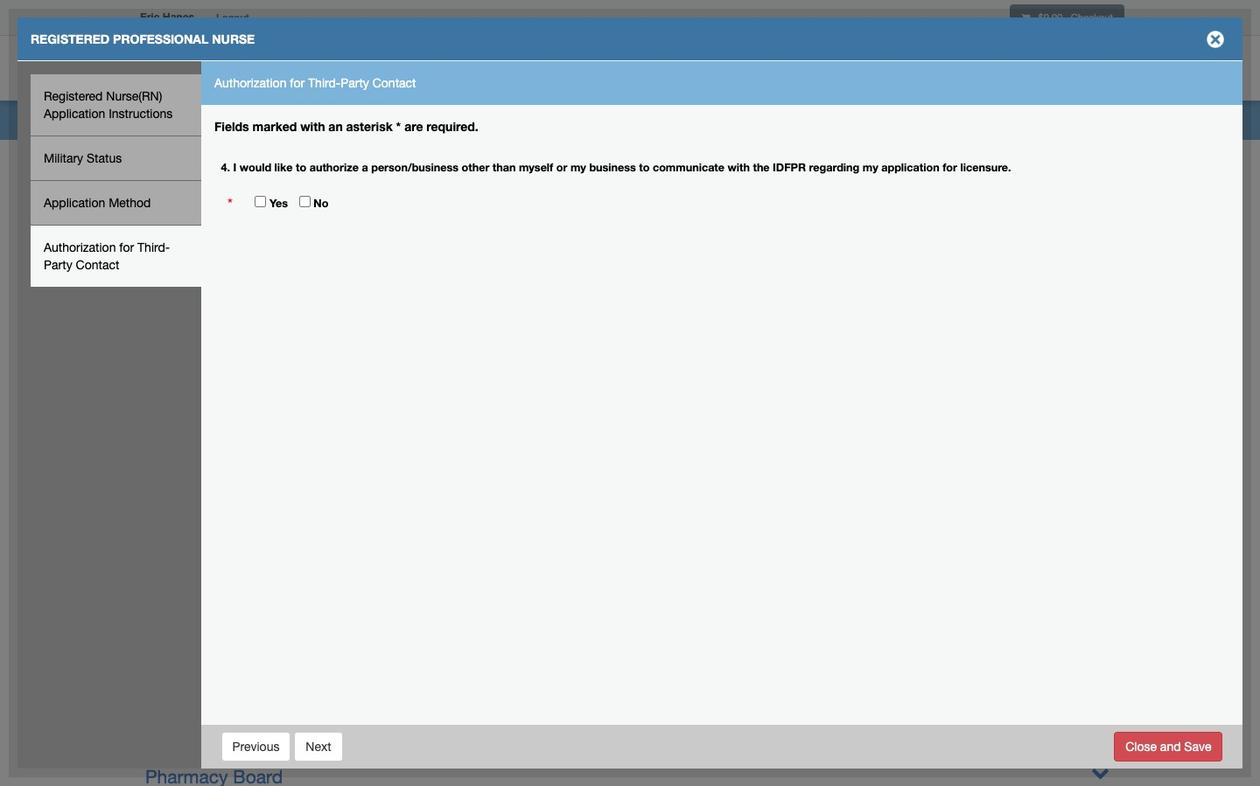 Task type: locate. For each thing, give the bounding box(es) containing it.
1 vertical spatial contact
[[76, 258, 119, 272]]

contact
[[373, 76, 416, 90], [76, 258, 119, 272]]

0 vertical spatial application
[[44, 107, 105, 121]]

third- up an
[[308, 76, 341, 90]]

0 horizontal spatial contact
[[76, 258, 119, 272]]

board
[[244, 227, 293, 248], [249, 256, 299, 277], [299, 284, 349, 305], [559, 313, 609, 334], [203, 342, 253, 363], [565, 371, 615, 392], [297, 429, 346, 450], [215, 458, 265, 479], [214, 515, 264, 536], [331, 738, 381, 759]]

for inside authorization for third- party contact
[[119, 241, 134, 255]]

0 vertical spatial authorization
[[214, 76, 287, 90]]

third- for authorization for third- party contact
[[137, 241, 170, 255]]

massage therapy board link
[[145, 429, 346, 450]]

third- up the architecture
[[137, 241, 170, 255]]

apn)
[[367, 515, 409, 536]]

nursing board (rn, lpn & apn) link
[[145, 515, 409, 536]]

0 vertical spatial medical
[[145, 458, 210, 479]]

corporation
[[215, 487, 313, 508]]

application down military status
[[44, 196, 105, 210]]

my
[[570, 161, 586, 174], [863, 161, 878, 174]]

application down registered
[[44, 107, 105, 121]]

online services link
[[999, 39, 1129, 101]]

& left surgeon
[[358, 458, 370, 479]]

* left are
[[396, 119, 401, 134]]

0 horizontal spatial party
[[44, 258, 72, 272]]

third- inside authorization for third- party contact
[[137, 241, 170, 255]]

services
[[1053, 64, 1103, 76]]

0 vertical spatial chevron down image
[[1091, 735, 1110, 753]]

0 horizontal spatial to
[[296, 161, 306, 174]]

therapy
[[225, 429, 292, 450], [260, 738, 326, 759]]

or
[[556, 161, 567, 174]]

1 horizontal spatial *
[[396, 119, 401, 134]]

application inside registered nurse(rn) application instructions
[[44, 107, 105, 121]]

2 vertical spatial for
[[119, 241, 134, 255]]

to right 'business'
[[639, 161, 650, 174]]

dental
[[145, 342, 198, 363]]

would
[[240, 161, 271, 174]]

barber, cosmetology, esthetics & nail technology board link
[[145, 313, 609, 334]]

therapy inside accounting board architecture board collection agency board barber, cosmetology, esthetics & nail technology board dental board detective, security, fingerprint & alarm contractor board limited liability company massage therapy board medical board (physician & surgeon & chiropractor) medical corporation
[[225, 429, 292, 450]]

authorization for third-party contact
[[214, 76, 416, 90]]

0 vertical spatial third-
[[308, 76, 341, 90]]

to
[[296, 161, 306, 174], [639, 161, 650, 174]]

myself
[[519, 161, 553, 174]]

my right the regarding
[[863, 161, 878, 174]]

1 horizontal spatial third-
[[308, 76, 341, 90]]

0 horizontal spatial *
[[228, 195, 233, 213]]

application
[[44, 107, 105, 121], [44, 196, 105, 210]]

0 horizontal spatial with
[[300, 119, 325, 134]]

limited
[[145, 400, 206, 421]]

occupational therapy board
[[145, 738, 381, 759]]

an
[[328, 119, 343, 134]]

checkout
[[1071, 11, 1113, 23]]

1 vertical spatial with
[[728, 161, 750, 174]]

agency
[[233, 284, 294, 305]]

are
[[404, 119, 423, 134]]

contact inside authorization for third- party contact
[[76, 258, 119, 272]]

online
[[1013, 64, 1051, 76]]

1 vertical spatial therapy
[[260, 738, 326, 759]]

registered
[[44, 89, 103, 103]]

party inside authorization for third- party contact
[[44, 258, 72, 272]]

1 horizontal spatial to
[[639, 161, 650, 174]]

1 vertical spatial chevron down image
[[1091, 764, 1110, 782]]

medical up nursing
[[145, 487, 210, 508]]

1 horizontal spatial with
[[728, 161, 750, 174]]

0 horizontal spatial for
[[119, 241, 134, 255]]

board inside occupational therapy board "link"
[[331, 738, 381, 759]]

shopping cart image
[[1021, 13, 1030, 23]]

0 horizontal spatial authorization
[[44, 241, 116, 255]]

accounting board link
[[145, 227, 293, 248]]

for up "marked"
[[290, 76, 305, 90]]

instructions
[[109, 107, 173, 121]]

0 vertical spatial contact
[[373, 76, 416, 90]]

0 horizontal spatial my
[[570, 161, 586, 174]]

account
[[934, 64, 985, 76]]

chevron down image
[[1091, 735, 1110, 753], [1091, 764, 1110, 782]]

authorization down application method
[[44, 241, 116, 255]]

contact up are
[[373, 76, 416, 90]]

like
[[274, 161, 293, 174]]

eric
[[140, 11, 160, 24]]

authorization inside authorization for third- party contact
[[44, 241, 116, 255]]

for
[[290, 76, 305, 90], [943, 161, 957, 174], [119, 241, 134, 255]]

2 to from the left
[[639, 161, 650, 174]]

party for authorization for third- party contact
[[44, 258, 72, 272]]

with left an
[[300, 119, 325, 134]]

1 vertical spatial *
[[228, 195, 233, 213]]

contractor
[[472, 371, 560, 392]]

1 horizontal spatial authorization
[[214, 76, 287, 90]]

with
[[300, 119, 325, 134], [728, 161, 750, 174]]

&
[[408, 313, 419, 334], [402, 371, 414, 392], [358, 458, 370, 479], [449, 458, 461, 479], [350, 515, 362, 536]]

1 vertical spatial third-
[[137, 241, 170, 255]]

accounting board architecture board collection agency board barber, cosmetology, esthetics & nail technology board dental board detective, security, fingerprint & alarm contractor board limited liability company massage therapy board medical board (physician & surgeon & chiropractor) medical corporation
[[145, 227, 615, 508]]

party up fields marked with an asterisk * are required.
[[341, 76, 369, 90]]

1 horizontal spatial party
[[341, 76, 369, 90]]

for down method
[[119, 241, 134, 255]]

for for authorization for third- party contact
[[119, 241, 134, 255]]

2 application from the top
[[44, 196, 105, 210]]

technology
[[461, 313, 554, 334]]

to right like
[[296, 161, 306, 174]]

0 vertical spatial therapy
[[225, 429, 292, 450]]

1 vertical spatial authorization
[[44, 241, 116, 255]]

surgeon
[[375, 458, 444, 479]]

party down application method
[[44, 258, 72, 272]]

0 vertical spatial party
[[341, 76, 369, 90]]

with left the at the right top of the page
[[728, 161, 750, 174]]

contact down application method
[[76, 258, 119, 272]]

security,
[[233, 371, 304, 392]]

1 vertical spatial medical
[[145, 487, 210, 508]]

than
[[493, 161, 516, 174]]

communicate
[[653, 161, 725, 174]]

1 vertical spatial application
[[44, 196, 105, 210]]

medical down the massage
[[145, 458, 210, 479]]

collection agency board link
[[145, 284, 349, 305]]

*
[[396, 119, 401, 134], [228, 195, 233, 213]]

1 horizontal spatial my
[[863, 161, 878, 174]]

authorization up fields
[[214, 76, 287, 90]]

registered nurse(rn) application instructions
[[44, 89, 173, 121]]

third-
[[308, 76, 341, 90], [137, 241, 170, 255]]

home
[[856, 64, 887, 76]]

0 horizontal spatial third-
[[137, 241, 170, 255]]

1 vertical spatial for
[[943, 161, 957, 174]]

nail
[[424, 313, 456, 334]]

1 chevron down image from the top
[[1091, 735, 1110, 753]]

& left alarm
[[402, 371, 414, 392]]

massage
[[145, 429, 220, 450]]

& left nail
[[408, 313, 419, 334]]

$0.00
[[1038, 11, 1063, 23]]

None button
[[221, 732, 291, 762], [294, 732, 343, 762], [1114, 732, 1223, 762], [221, 732, 291, 762], [294, 732, 343, 762], [1114, 732, 1223, 762]]

my account link
[[901, 39, 999, 101]]

2 horizontal spatial for
[[943, 161, 957, 174]]

medical
[[145, 458, 210, 479], [145, 487, 210, 508]]

1 horizontal spatial contact
[[373, 76, 416, 90]]

fields marked with an asterisk * are required.
[[214, 119, 478, 134]]

1 vertical spatial party
[[44, 258, 72, 272]]

authorization for authorization for third-party contact
[[214, 76, 287, 90]]

professional
[[113, 32, 209, 46]]

close window image
[[1202, 25, 1230, 53]]

Yes checkbox
[[255, 196, 266, 208]]

1 application from the top
[[44, 107, 105, 121]]

esthetics
[[327, 313, 403, 334]]

for left licensure.
[[943, 161, 957, 174]]

0 vertical spatial for
[[290, 76, 305, 90]]

my right or
[[570, 161, 586, 174]]

military status
[[44, 151, 122, 165]]

1 horizontal spatial for
[[290, 76, 305, 90]]

hanes
[[163, 11, 194, 24]]

limited liability company link
[[145, 400, 358, 421]]

No checkbox
[[299, 196, 310, 208]]

* left yes checkbox on the top left
[[228, 195, 233, 213]]

dental board link
[[145, 342, 253, 363]]



Task type: vqa. For each thing, say whether or not it's contained in the screenshot.
'Party' inside the authorization for third- party contact
yes



Task type: describe. For each thing, give the bounding box(es) containing it.
application method
[[44, 196, 151, 210]]

occupational
[[145, 738, 255, 759]]

(physician
[[270, 458, 353, 479]]

business
[[589, 161, 636, 174]]

marked
[[252, 119, 297, 134]]

other
[[462, 161, 489, 174]]

eric hanes
[[140, 11, 194, 24]]

detective, security, fingerprint & alarm contractor board link
[[145, 371, 615, 392]]

home link
[[842, 39, 901, 101]]

idfpr
[[773, 161, 806, 174]]

cosmetology,
[[209, 313, 322, 334]]

4.
[[221, 161, 230, 174]]

fingerprint
[[309, 371, 397, 392]]

application
[[881, 161, 940, 174]]

third- for authorization for third-party contact
[[308, 76, 341, 90]]

1 my from the left
[[570, 161, 586, 174]]

occupational therapy board link
[[145, 735, 1110, 759]]

nursing board (rn, lpn & apn)
[[145, 515, 409, 536]]

party for authorization for third-party contact
[[341, 76, 369, 90]]

registered
[[31, 32, 110, 46]]

no
[[314, 197, 328, 210]]

military
[[44, 151, 83, 165]]

for for authorization for third-party contact
[[290, 76, 305, 90]]

registered professional nurse
[[31, 32, 255, 46]]

1 to from the left
[[296, 161, 306, 174]]

1 medical from the top
[[145, 458, 210, 479]]

4. i would like to authorize a person/business other than myself or my business to communicate with the idfpr regarding my application for licensure.
[[221, 161, 1011, 174]]

0 vertical spatial *
[[396, 119, 401, 134]]

2 my from the left
[[863, 161, 878, 174]]

authorization for third- party contact
[[44, 241, 170, 272]]

chevron down image inside occupational therapy board "link"
[[1091, 735, 1110, 753]]

company
[[278, 400, 358, 421]]

accounting
[[145, 227, 239, 248]]

person/business
[[371, 161, 459, 174]]

contact for authorization for third- party contact
[[76, 258, 119, 272]]

authorization for authorization for third- party contact
[[44, 241, 116, 255]]

chiropractor)
[[466, 458, 574, 479]]

my
[[915, 64, 931, 76]]

collection
[[145, 284, 228, 305]]

logout link
[[203, 0, 262, 35]]

required.
[[426, 119, 478, 134]]

medical corporation link
[[145, 487, 313, 508]]

yes
[[269, 197, 288, 210]]

2 medical from the top
[[145, 487, 210, 508]]

regarding
[[809, 161, 860, 174]]

nursing
[[145, 515, 209, 536]]

status
[[87, 151, 122, 165]]

a
[[362, 161, 368, 174]]

therapy inside "link"
[[260, 738, 326, 759]]

illinois department of financial and professional regulation image
[[131, 39, 530, 95]]

(rn,
[[269, 515, 305, 536]]

& right lpn
[[350, 515, 362, 536]]

nurse
[[212, 32, 255, 46]]

2 chevron down image from the top
[[1091, 764, 1110, 782]]

& right surgeon
[[449, 458, 461, 479]]

nurse(rn)
[[106, 89, 162, 103]]

barber,
[[145, 313, 204, 334]]

contact for authorization for third-party contact
[[373, 76, 416, 90]]

my account
[[915, 64, 985, 76]]

method
[[109, 196, 151, 210]]

asterisk
[[346, 119, 393, 134]]

liability
[[211, 400, 273, 421]]

online services
[[1013, 64, 1106, 76]]

medical board (physician & surgeon & chiropractor) link
[[145, 458, 574, 479]]

0 vertical spatial with
[[300, 119, 325, 134]]

logout
[[216, 11, 249, 23]]

licensure.
[[960, 161, 1011, 174]]

detective,
[[145, 371, 228, 392]]

i
[[233, 161, 236, 174]]

architecture
[[145, 256, 244, 277]]

alarm
[[419, 371, 467, 392]]

4. i would like to authorize a person/business other than myself or my business to communicate with the idfpr regarding my application for licensure. element
[[244, 193, 328, 217]]

the
[[753, 161, 770, 174]]

$0.00 checkout
[[1036, 11, 1113, 23]]

authorize
[[310, 161, 359, 174]]

fields
[[214, 119, 249, 134]]

architecture board link
[[145, 256, 299, 277]]



